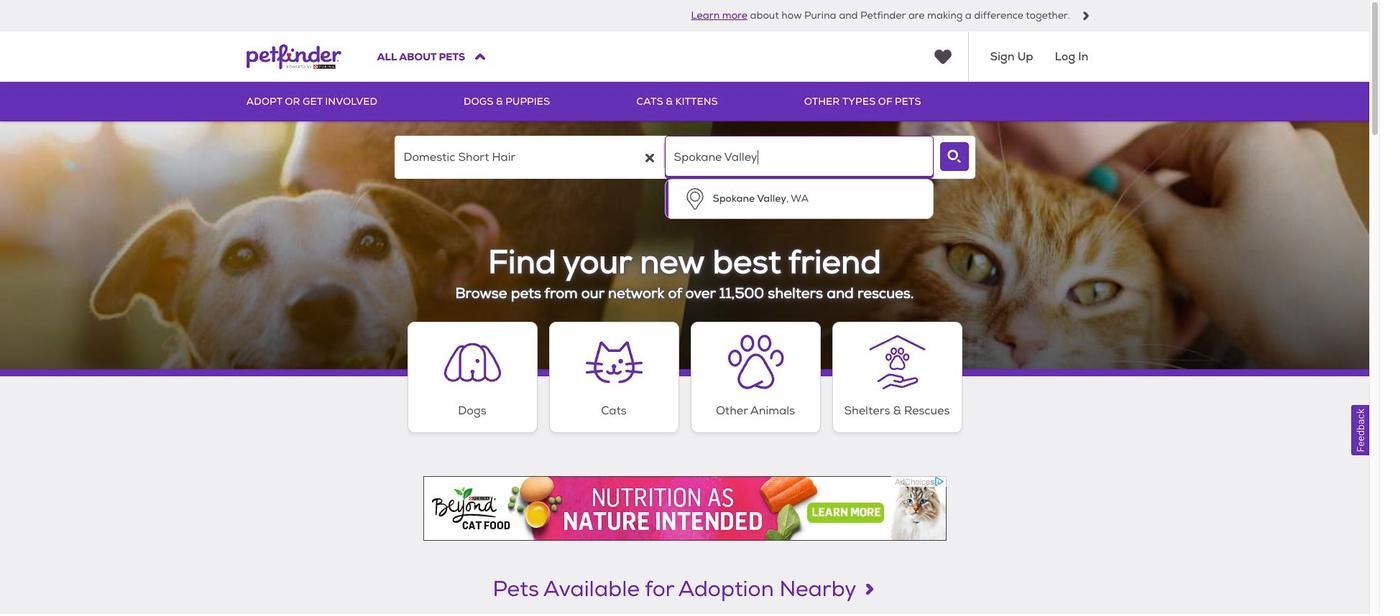 Task type: locate. For each thing, give the bounding box(es) containing it.
advertisement element
[[423, 476, 947, 541]]



Task type: describe. For each thing, give the bounding box(es) containing it.
Search Terrier, Kitten, etc. text field
[[394, 136, 663, 179]]

9c2b2 image
[[1082, 12, 1090, 20]]

Enter City, State, or ZIP text field
[[665, 136, 934, 179]]

primary element
[[246, 82, 1124, 122]]

petfinder logo image
[[246, 32, 341, 82]]



Task type: vqa. For each thing, say whether or not it's contained in the screenshot.
ENTER CITY, STATE, OR ZIP text box
yes



